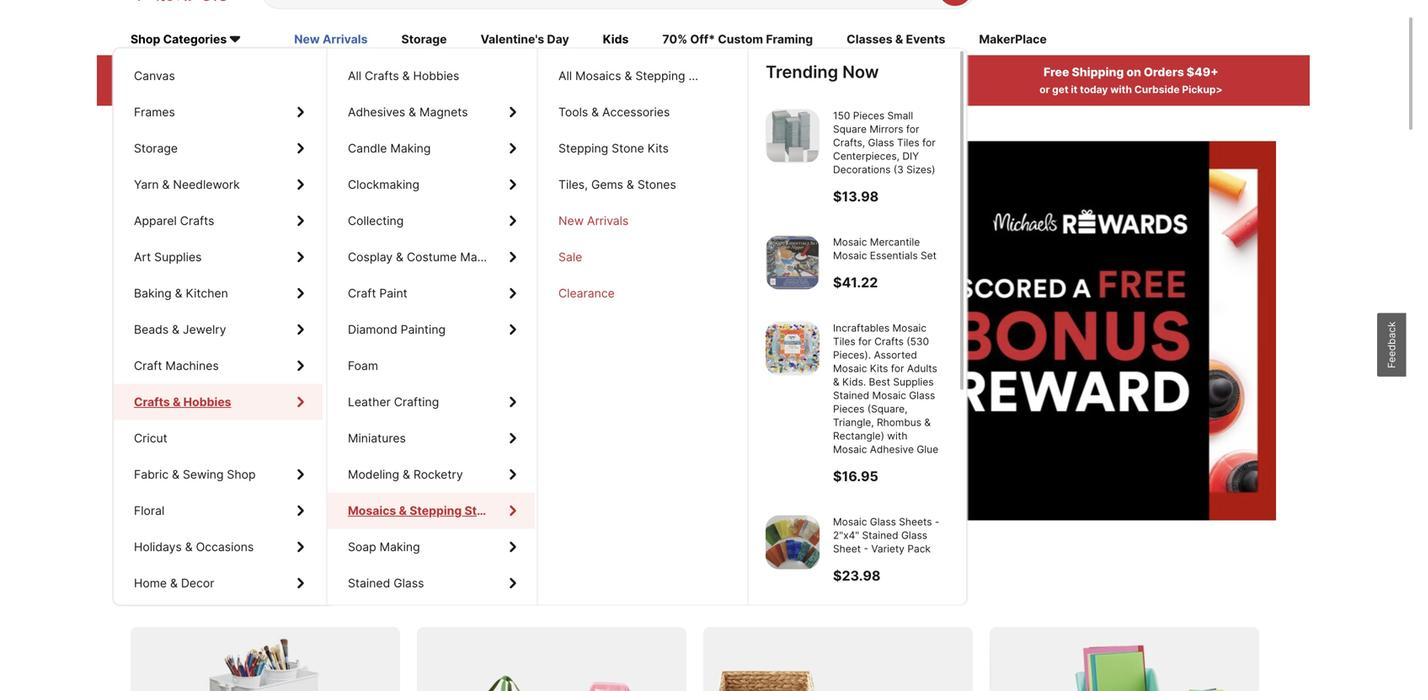 Task type: locate. For each thing, give the bounding box(es) containing it.
- right sheet
[[864, 543, 869, 555]]

pieces up mirrors
[[854, 110, 885, 122]]

1 horizontal spatial on
[[1127, 65, 1142, 79]]

2 vertical spatial stones
[[465, 504, 505, 518]]

0 horizontal spatial mosaics
[[348, 504, 396, 518]]

beads & jewelry for shop categories
[[134, 322, 226, 337]]

day
[[547, 32, 569, 47]]

square
[[834, 123, 867, 135]]

(square,
[[868, 403, 908, 415]]

earn 9% in rewards when you use your michaels™ credit card.³ details & apply>
[[569, 65, 866, 96]]

kitchen for shop categories
[[186, 286, 228, 300]]

1 horizontal spatial all
[[348, 69, 362, 83]]

making down adhesives & magnets
[[391, 141, 431, 156]]

home
[[134, 576, 167, 590], [134, 576, 167, 590], [134, 576, 167, 590], [134, 576, 167, 590], [134, 576, 167, 590], [134, 576, 167, 590], [134, 576, 167, 590], [134, 576, 167, 590]]

baking for kids
[[134, 286, 172, 300]]

foam link
[[328, 348, 535, 384]]

0 vertical spatial stained
[[834, 389, 870, 402]]

new up first
[[205, 255, 293, 306]]

holidays & occasions link for storage
[[114, 529, 323, 565]]

all right off
[[234, 65, 250, 79]]

stepping down tools
[[559, 141, 609, 156]]

small
[[888, 110, 914, 122]]

beads & jewelry link for kids
[[114, 311, 323, 348]]

fabric
[[134, 467, 169, 482], [134, 467, 169, 482], [134, 467, 169, 482], [134, 467, 169, 482], [134, 467, 169, 482], [134, 467, 169, 482], [134, 467, 169, 482], [134, 467, 169, 482]]

for up the sizes)
[[923, 137, 936, 149]]

crafts & hobbies for shop categories
[[134, 395, 229, 409]]

0 horizontal spatial stones
[[465, 504, 505, 518]]

1 vertical spatial new arrivals
[[559, 214, 629, 228]]

1 item undefined image from the top
[[766, 109, 820, 163]]

item undefined image left 2"x4"
[[766, 515, 820, 569]]

1 vertical spatial tiles
[[834, 335, 856, 348]]

1 horizontal spatial mosaics
[[576, 69, 622, 83]]

code
[[212, 84, 237, 96]]

fabric & sewing shop link for classes & events
[[114, 456, 323, 493]]

& inside earn 9% in rewards when you use your michaels™ credit card.³ details & apply>
[[821, 84, 828, 96]]

apparel for shop categories
[[134, 214, 177, 228]]

storage for valentine's day
[[134, 141, 178, 156]]

stained inside mosaic glass sheets - 2"x4" stained glass sheet - variety pack
[[863, 529, 899, 541]]

stepping up "your"
[[636, 69, 686, 83]]

occasions for valentine's day
[[196, 540, 254, 554]]

and
[[516, 318, 551, 344]]

stones up michaels™
[[689, 69, 728, 83]]

supplies for valentine's day
[[154, 250, 202, 264]]

0 vertical spatial pieces
[[854, 110, 885, 122]]

fabric & sewing shop for valentine's day
[[134, 467, 256, 482]]

all inside all crafts & hobbies link
[[348, 69, 362, 83]]

craft for classes & events
[[134, 359, 162, 373]]

floral
[[134, 504, 165, 518], [134, 504, 165, 518], [134, 504, 165, 518], [134, 504, 165, 518], [134, 504, 165, 518], [134, 504, 165, 518], [134, 504, 165, 518], [134, 504, 165, 518]]

holidays for shop categories
[[134, 540, 182, 554]]

off
[[213, 65, 231, 79]]

exclusions
[[301, 84, 354, 96]]

shop for storage
[[227, 467, 256, 482]]

beads & jewelry for storage
[[134, 322, 226, 337]]

with
[[188, 84, 210, 96], [1111, 84, 1133, 96], [888, 430, 908, 442]]

crafts & hobbies link for kids
[[114, 384, 323, 420]]

0 horizontal spatial arrivals
[[323, 32, 368, 47]]

occasions
[[196, 540, 254, 554], [196, 540, 254, 554], [196, 540, 254, 554], [196, 540, 254, 554], [196, 540, 254, 554], [196, 540, 254, 554], [196, 540, 254, 554], [196, 540, 254, 554]]

machines for classes & events
[[165, 359, 219, 373]]

glass inside "incraftables mosaic tiles for crafts (530 pieces). assorted mosaic kits for adults & kids. best supplies stained mosaic glass pieces (square, triangle, rhombus & rectangle) with mosaic adhesive glue"
[[910, 389, 936, 402]]

canvas for classes & events
[[134, 69, 175, 83]]

collecting link
[[328, 203, 535, 239]]

art supplies for valentine's day
[[134, 250, 202, 264]]

cricut for classes & events
[[134, 431, 168, 445]]

modeling & rocketry
[[348, 467, 463, 482]]

new up price
[[294, 32, 320, 47]]

craft machines link for storage
[[114, 348, 323, 384]]

a new year's gift for you
[[166, 255, 639, 306]]

you left use
[[598, 84, 617, 96]]

sewing
[[183, 467, 224, 482], [183, 467, 224, 482], [183, 467, 224, 482], [183, 467, 224, 482], [183, 467, 224, 482], [183, 467, 224, 482], [183, 467, 224, 482], [183, 467, 224, 482]]

home & decor for kids
[[134, 576, 214, 590]]

soap making link
[[328, 529, 535, 565]]

candle making
[[348, 141, 431, 156]]

0 horizontal spatial all
[[234, 65, 250, 79]]

blue, pink, and purple tumblers on red background image
[[0, 141, 132, 521]]

2 horizontal spatial all
[[559, 69, 572, 83]]

kitchen for classes & events
[[186, 286, 228, 300]]

item undefined image
[[766, 109, 820, 163], [766, 236, 820, 289], [766, 322, 820, 375], [766, 515, 820, 569]]

space.
[[472, 579, 538, 604]]

kits right stone on the left top
[[648, 141, 669, 156]]

glass down mirrors
[[869, 137, 895, 149]]

floral link for 70% off* custom framing
[[114, 493, 323, 529]]

rewards
[[724, 65, 774, 79]]

2 vertical spatial stepping
[[410, 504, 462, 518]]

with down the 20%
[[188, 84, 210, 96]]

sale
[[559, 250, 583, 264]]

with inside the free shipping on orders $49+ or get it today with curbside pickup>
[[1111, 84, 1133, 96]]

home & decor for shop categories
[[134, 576, 214, 590]]

1 horizontal spatial tiles
[[898, 137, 920, 149]]

floral link for shop categories
[[114, 493, 323, 529]]

hobbies for storage
[[182, 395, 229, 409]]

stained up variety
[[863, 529, 899, 541]]

you up free.
[[568, 255, 639, 306]]

apparel crafts for valentine's day
[[134, 214, 214, 228]]

adults
[[908, 362, 938, 375]]

0 vertical spatial on
[[1127, 65, 1142, 79]]

three water hyacinth baskets in white, brown and tan image
[[704, 627, 973, 691]]

new up sale
[[559, 214, 584, 228]]

cricut
[[134, 431, 168, 445], [134, 431, 168, 445], [134, 431, 168, 445], [134, 431, 168, 445], [134, 431, 168, 445], [134, 431, 168, 445], [134, 431, 168, 445], [134, 431, 168, 445]]

stone
[[612, 141, 645, 156]]

beads & jewelry for kids
[[134, 322, 226, 337]]

kits up best on the right of page
[[870, 362, 889, 375]]

1 vertical spatial stained
[[863, 529, 899, 541]]

leather crafting link
[[328, 384, 535, 420]]

1 horizontal spatial new arrivals link
[[539, 203, 746, 239]]

holidays & occasions for kids
[[134, 540, 254, 554]]

makerplace link
[[980, 31, 1047, 49]]

all inside all mosaics & stepping stones link
[[559, 69, 572, 83]]

1 horizontal spatial -
[[935, 516, 940, 528]]

holiday storage containers image
[[417, 627, 687, 691]]

you
[[598, 84, 617, 96], [568, 255, 639, 306]]

needlework
[[173, 177, 240, 192], [173, 177, 240, 192], [173, 177, 240, 192], [173, 177, 240, 192], [173, 177, 240, 192], [173, 177, 240, 192], [173, 177, 240, 192], [173, 177, 240, 192]]

decor for valentine's day
[[181, 576, 214, 590]]

-
[[935, 516, 940, 528], [864, 543, 869, 555]]

arrivals up purchases
[[323, 32, 368, 47]]

baking & kitchen for new arrivals
[[134, 286, 228, 300]]

new arrivals link
[[294, 31, 368, 49], [539, 203, 746, 239]]

art for new arrivals
[[134, 250, 151, 264]]

0 horizontal spatial stepping
[[410, 504, 462, 518]]

stepping
[[636, 69, 686, 83], [559, 141, 609, 156], [410, 504, 462, 518]]

item undefined image left pieces).
[[766, 322, 820, 375]]

0 vertical spatial mosaics
[[576, 69, 622, 83]]

home & decor link for valentine's day
[[114, 565, 323, 601]]

holidays & occasions link for classes & events
[[114, 529, 323, 565]]

art
[[134, 250, 151, 264], [134, 250, 151, 264], [134, 250, 151, 264], [134, 250, 151, 264], [134, 250, 151, 264], [134, 250, 151, 264], [134, 250, 151, 264], [134, 250, 151, 264]]

with down rhombus
[[888, 430, 908, 442]]

it's
[[556, 318, 583, 344]]

on right save
[[183, 579, 208, 604]]

2 vertical spatial stained
[[348, 576, 390, 590]]

floral link
[[114, 493, 323, 529], [114, 493, 323, 529], [114, 493, 323, 529], [114, 493, 323, 529], [114, 493, 323, 529], [114, 493, 323, 529], [114, 493, 323, 529], [114, 493, 323, 529]]

2 vertical spatial making
[[380, 540, 420, 554]]

2 horizontal spatial with
[[1111, 84, 1133, 96]]

art supplies for 70% off* custom framing
[[134, 250, 202, 264]]

1 vertical spatial stones
[[638, 177, 677, 192]]

adhesives & magnets
[[348, 105, 468, 119]]

for left sale
[[504, 255, 558, 306]]

0 horizontal spatial on
[[183, 579, 208, 604]]

canvas
[[134, 69, 175, 83], [134, 69, 175, 83], [134, 69, 175, 83], [134, 69, 175, 83], [134, 69, 175, 83], [134, 69, 175, 83], [134, 69, 175, 83], [134, 69, 175, 83]]

craft for 70% off* custom framing
[[134, 359, 162, 373]]

baking & kitchen
[[134, 286, 228, 300], [134, 286, 228, 300], [134, 286, 228, 300], [134, 286, 228, 300], [134, 286, 228, 300], [134, 286, 228, 300], [134, 286, 228, 300], [134, 286, 228, 300]]

0 horizontal spatial new arrivals
[[294, 32, 368, 47]]

art supplies link for valentine's day
[[114, 239, 323, 275]]

arrivals
[[323, 32, 368, 47], [587, 214, 629, 228]]

cricut link
[[114, 420, 323, 456], [114, 420, 323, 456], [114, 420, 323, 456], [114, 420, 323, 456], [114, 420, 323, 456], [114, 420, 323, 456], [114, 420, 323, 456], [114, 420, 323, 456]]

cricut for 70% off* custom framing
[[134, 431, 168, 445]]

0 vertical spatial new arrivals
[[294, 32, 368, 47]]

0 vertical spatial making
[[391, 141, 431, 156]]

canvas link for valentine's day
[[114, 58, 323, 94]]

all inside 20% off all regular price purchases with code daily23us. exclusions apply>
[[234, 65, 250, 79]]

making
[[391, 141, 431, 156], [460, 250, 501, 264], [380, 540, 420, 554]]

home & decor link for kids
[[114, 565, 323, 601]]

- right sheets
[[935, 516, 940, 528]]

cricut link for classes & events
[[114, 420, 323, 456]]

1 vertical spatial pieces
[[834, 403, 865, 415]]

sewing for new arrivals
[[183, 467, 224, 482]]

item undefined image down details
[[766, 109, 820, 163]]

1 vertical spatial -
[[864, 543, 869, 555]]

crafts & hobbies for 70% off* custom framing
[[134, 395, 229, 409]]

fabric & sewing shop for shop categories
[[134, 467, 256, 482]]

apply>
[[356, 84, 391, 96]]

essentials
[[870, 249, 918, 262]]

sewing for shop categories
[[183, 467, 224, 482]]

0 vertical spatial new arrivals link
[[294, 31, 368, 49]]

pickup>
[[1183, 84, 1223, 96]]

0 horizontal spatial new arrivals link
[[294, 31, 368, 49]]

1 horizontal spatial stones
[[638, 177, 677, 192]]

occasions for shop categories
[[196, 540, 254, 554]]

4 item undefined image from the top
[[766, 515, 820, 569]]

stained down soap
[[348, 576, 390, 590]]

trending
[[766, 62, 839, 82]]

baking & kitchen link for new arrivals
[[114, 275, 323, 311]]

mosaics inside mosaics & stepping stones link
[[348, 504, 396, 518]]

stones down stepping stone kits link
[[638, 177, 677, 192]]

crafts & hobbies link for storage
[[114, 384, 323, 420]]

decor for new arrivals
[[181, 576, 214, 590]]

$23.98
[[834, 568, 881, 584]]

all crafts & hobbies link
[[328, 58, 535, 94]]

storage link for valentine's day
[[114, 130, 323, 166]]

supplies inside "incraftables mosaic tiles for crafts (530 pieces). assorted mosaic kits for adults & kids. best supplies stained mosaic glass pieces (square, triangle, rhombus & rectangle) with mosaic adhesive glue"
[[894, 376, 934, 388]]

1 vertical spatial kits
[[870, 362, 889, 375]]

categories
[[163, 32, 227, 47]]

decor for shop categories
[[181, 576, 214, 590]]

1 vertical spatial on
[[183, 579, 208, 604]]

canvas for kids
[[134, 69, 175, 83]]

decor for kids
[[181, 576, 214, 590]]

0 horizontal spatial kits
[[648, 141, 669, 156]]

mirrors
[[870, 123, 904, 135]]

valentine's
[[481, 32, 545, 47]]

for down assorted
[[892, 362, 905, 375]]

art supplies link for kids
[[114, 239, 323, 275]]

off*
[[691, 32, 716, 47]]

mosaics up when
[[576, 69, 622, 83]]

holidays & occasions for 70% off* custom framing
[[134, 540, 254, 554]]

beads & jewelry
[[134, 322, 226, 337], [134, 322, 226, 337], [134, 322, 226, 337], [134, 322, 226, 337], [134, 322, 226, 337], [134, 322, 226, 337], [134, 322, 226, 337], [134, 322, 226, 337]]

70% off* custom framing
[[663, 32, 813, 47]]

fabric & sewing shop for kids
[[134, 467, 256, 482]]

making for soap making
[[380, 540, 420, 554]]

beads & jewelry link for valentine's day
[[114, 311, 323, 348]]

all up apply>
[[348, 69, 362, 83]]

stained inside "link"
[[348, 576, 390, 590]]

with right today
[[1111, 84, 1133, 96]]

storage link for classes & events
[[114, 130, 323, 166]]

glass down adults
[[910, 389, 936, 402]]

0 horizontal spatial tiles
[[834, 335, 856, 348]]

pieces).
[[834, 349, 872, 361]]

shop for valentine's day
[[227, 467, 256, 482]]

frames
[[134, 105, 175, 119], [134, 105, 175, 119], [134, 105, 175, 119], [134, 105, 175, 119], [134, 105, 175, 119], [134, 105, 175, 119], [134, 105, 175, 119], [134, 105, 175, 119]]

canvas link for storage
[[114, 58, 323, 94]]

custom
[[718, 32, 764, 47]]

0 vertical spatial -
[[935, 516, 940, 528]]

making right costume
[[460, 250, 501, 264]]

glass down soap making link
[[394, 576, 424, 590]]

0 horizontal spatial -
[[864, 543, 869, 555]]

holidays & occasions link for valentine's day
[[114, 529, 323, 565]]

gift
[[426, 255, 494, 306]]

glass inside "link"
[[394, 576, 424, 590]]

1 horizontal spatial with
[[888, 430, 908, 442]]

on inside the free shipping on orders $49+ or get it today with curbside pickup>
[[1127, 65, 1142, 79]]

item undefined image left the $41.22
[[766, 236, 820, 289]]

crafts
[[365, 69, 399, 83], [180, 214, 214, 228], [180, 214, 214, 228], [180, 214, 214, 228], [180, 214, 214, 228], [180, 214, 214, 228], [180, 214, 214, 228], [180, 214, 214, 228], [180, 214, 214, 228], [875, 335, 904, 348], [134, 395, 168, 409], [134, 395, 168, 409], [134, 395, 168, 409], [134, 395, 168, 409], [134, 395, 168, 409], [134, 395, 168, 409], [134, 395, 168, 409], [134, 395, 170, 409]]

decor for 70% off* custom framing
[[181, 576, 214, 590]]

new arrivals link down tiles, gems & stones
[[539, 203, 746, 239]]

on
[[1127, 65, 1142, 79], [183, 579, 208, 604]]

2 horizontal spatial stones
[[689, 69, 728, 83]]

holidays & occasions
[[134, 540, 254, 554], [134, 540, 254, 554], [134, 540, 254, 554], [134, 540, 254, 554], [134, 540, 254, 554], [134, 540, 254, 554], [134, 540, 254, 554], [134, 540, 254, 554]]

canvas link for kids
[[114, 58, 323, 94]]

purchases
[[333, 65, 395, 79]]

glass down sheets
[[902, 529, 928, 541]]

hobbies
[[413, 69, 460, 83], [182, 395, 229, 409], [182, 395, 229, 409], [182, 395, 229, 409], [182, 395, 229, 409], [182, 395, 229, 409], [182, 395, 229, 409], [182, 395, 229, 409], [183, 395, 231, 409]]

craft machines for classes & events
[[134, 359, 219, 373]]

new arrivals down "gems" at the left of page
[[559, 214, 629, 228]]

in
[[710, 65, 721, 79]]

all up when
[[559, 69, 572, 83]]

0 vertical spatial new
[[294, 32, 320, 47]]

new arrivals link up price
[[294, 31, 368, 49]]

a
[[166, 255, 195, 306]]

2 vertical spatial new
[[205, 255, 293, 306]]

yarn & needlework for valentine's day
[[134, 177, 240, 192]]

mosaic glass sheets - 2"x4" stained glass sheet - variety pack
[[834, 516, 940, 555]]

home for valentine's day
[[134, 576, 167, 590]]

pieces inside 150 pieces small square mirrors for crafts, glass tiles for centerpieces, diy decorations (3 sizes)
[[854, 110, 885, 122]]

canvas link for shop categories
[[114, 58, 323, 94]]

glass
[[869, 137, 895, 149], [910, 389, 936, 402], [870, 516, 897, 528], [902, 529, 928, 541], [394, 576, 424, 590]]

pieces up triangle,
[[834, 403, 865, 415]]

you inside earn 9% in rewards when you use your michaels™ credit card.³ details & apply>
[[598, 84, 617, 96]]

craft for shop categories
[[134, 359, 162, 373]]

baking & kitchen link for 70% off* custom framing
[[114, 275, 323, 311]]

tiles up pieces).
[[834, 335, 856, 348]]

storage for 70% off* custom framing
[[134, 141, 178, 156]]

1 horizontal spatial kits
[[870, 362, 889, 375]]

making right soap
[[380, 540, 420, 554]]

needlework for shop categories
[[173, 177, 240, 192]]

2 horizontal spatial new
[[559, 214, 584, 228]]

fabric for valentine's day
[[134, 467, 169, 482]]

craft machines link for 70% off* custom framing
[[114, 348, 323, 384]]

white rolling cart with art supplies image
[[131, 627, 400, 691]]

apply>
[[830, 84, 866, 96]]

1 horizontal spatial arrivals
[[587, 214, 629, 228]]

tiles up diy
[[898, 137, 920, 149]]

kitchen for new arrivals
[[186, 286, 228, 300]]

1 vertical spatial you
[[568, 255, 639, 306]]

home & decor link for storage
[[114, 565, 323, 601]]

crafts & hobbies for classes & events
[[134, 395, 229, 409]]

crafts & hobbies link for classes & events
[[114, 384, 323, 420]]

triangle,
[[834, 416, 875, 428]]

stained down kids.
[[834, 389, 870, 402]]

storage
[[402, 32, 447, 47], [134, 141, 178, 156], [134, 141, 178, 156], [134, 141, 178, 156], [134, 141, 178, 156], [134, 141, 178, 156], [134, 141, 178, 156], [134, 141, 178, 156], [134, 141, 178, 156]]

get
[[1053, 84, 1069, 96]]

sign
[[186, 377, 211, 393]]

3 item undefined image from the top
[[766, 322, 820, 375]]

all
[[234, 65, 250, 79], [348, 69, 362, 83], [559, 69, 572, 83]]

0 vertical spatial arrivals
[[323, 32, 368, 47]]

stones down modeling & rocketry link
[[465, 504, 505, 518]]

with inside "incraftables mosaic tiles for crafts (530 pieces). assorted mosaic kits for adults & kids. best supplies stained mosaic glass pieces (square, triangle, rhombus & rectangle) with mosaic adhesive glue"
[[888, 430, 908, 442]]

arrivals down "gems" at the left of page
[[587, 214, 629, 228]]

0 vertical spatial kits
[[648, 141, 669, 156]]

$41.22
[[834, 274, 878, 291]]

1 vertical spatial new
[[559, 214, 584, 228]]

art for kids
[[134, 250, 151, 264]]

0 vertical spatial you
[[598, 84, 617, 96]]

1 vertical spatial new arrivals link
[[539, 203, 746, 239]]

art supplies link for 70% off* custom framing
[[114, 239, 323, 275]]

2 item undefined image from the top
[[766, 236, 820, 289]]

on up curbside
[[1127, 65, 1142, 79]]

0 horizontal spatial with
[[188, 84, 210, 96]]

beads & jewelry link for 70% off* custom framing
[[114, 311, 323, 348]]

kits inside "incraftables mosaic tiles for crafts (530 pieces). assorted mosaic kits for adults & kids. best supplies stained mosaic glass pieces (square, triangle, rhombus & rectangle) with mosaic adhesive glue"
[[870, 362, 889, 375]]

free shipping on orders $49+ or get it today with curbside pickup>
[[1040, 65, 1223, 96]]

stained inside "incraftables mosaic tiles for crafts (530 pieces). assorted mosaic kits for adults & kids. best supplies stained mosaic glass pieces (square, triangle, rhombus & rectangle) with mosaic adhesive glue"
[[834, 389, 870, 402]]

pack
[[908, 543, 931, 555]]

your
[[639, 84, 662, 96]]

yarn & needlework link for kids
[[114, 166, 323, 203]]

apparel crafts
[[134, 214, 214, 228], [134, 214, 214, 228], [134, 214, 214, 228], [134, 214, 214, 228], [134, 214, 214, 228], [134, 214, 214, 228], [134, 214, 214, 228], [134, 214, 214, 228]]

cosplay & costume making
[[348, 250, 501, 264]]

mosaics down modeling
[[348, 504, 396, 518]]

glue
[[917, 443, 939, 455]]

storage for shop categories
[[134, 141, 178, 156]]

1 vertical spatial mosaics
[[348, 504, 396, 518]]

new arrivals up price
[[294, 32, 368, 47]]

0 vertical spatial stepping
[[636, 69, 686, 83]]

0 vertical spatial tiles
[[898, 137, 920, 149]]

yarn for 70% off* custom framing
[[134, 177, 159, 192]]

stepping down rocketry
[[410, 504, 462, 518]]

1 horizontal spatial stepping
[[559, 141, 609, 156]]



Task type: vqa. For each thing, say whether or not it's contained in the screenshot.
Floral for 70% Off* Custom Framing
yes



Task type: describe. For each thing, give the bounding box(es) containing it.
holidays & occasions for shop categories
[[134, 540, 254, 554]]

save
[[131, 579, 179, 604]]

colorful plastic storage bins image
[[990, 627, 1260, 691]]

frames link for 70% off* custom framing
[[114, 94, 323, 130]]

you scored a free $5 bonus reward image
[[132, 141, 1278, 521]]

yarn for new arrivals
[[134, 177, 159, 192]]

apparel for 70% off* custom framing
[[134, 214, 177, 228]]

details
[[784, 84, 818, 96]]

1 vertical spatial making
[[460, 250, 501, 264]]

tiles, gems & stones link
[[539, 166, 746, 203]]

home for 70% off* custom framing
[[134, 576, 167, 590]]

canvas for shop categories
[[134, 69, 175, 83]]

baking & kitchen link for shop categories
[[114, 275, 323, 311]]

fabric for classes & events
[[134, 467, 169, 482]]

apparel crafts for classes & events
[[134, 214, 214, 228]]

regular
[[252, 65, 297, 79]]

crafts,
[[834, 137, 866, 149]]

craft inside 'link'
[[348, 286, 376, 300]]

all mosaics & stepping stones
[[559, 69, 728, 83]]

fabric & sewing shop link for 70% off* custom framing
[[114, 456, 323, 493]]

with inside 20% off all regular price purchases with code daily23us. exclusions apply>
[[188, 84, 210, 96]]

art supplies link for classes & events
[[114, 239, 323, 275]]

daily23us.
[[239, 84, 298, 96]]

beads for shop categories
[[134, 322, 169, 337]]

0 vertical spatial stones
[[689, 69, 728, 83]]

gems
[[592, 177, 624, 192]]

yarn & needlework link for 70% off* custom framing
[[114, 166, 323, 203]]

apparel crafts for new arrivals
[[134, 214, 214, 228]]

for down incraftables
[[859, 335, 872, 348]]

when
[[569, 84, 596, 96]]

all for all mosaics & stepping stones
[[559, 69, 572, 83]]

price
[[300, 65, 330, 79]]

tools
[[559, 105, 588, 119]]

apparel crafts link for shop categories
[[114, 203, 323, 239]]

1 vertical spatial arrivals
[[587, 214, 629, 228]]

craft for valentine's day
[[134, 359, 162, 373]]

leather crafting
[[348, 395, 439, 409]]

or
[[1040, 84, 1050, 96]]

occasions for new arrivals
[[196, 540, 254, 554]]

storage
[[298, 579, 374, 604]]

tiles inside "incraftables mosaic tiles for crafts (530 pieces). assorted mosaic kits for adults & kids. best supplies stained mosaic glass pieces (square, triangle, rhombus & rectangle) with mosaic adhesive glue"
[[834, 335, 856, 348]]

year's
[[303, 255, 416, 306]]

storage for storage
[[134, 141, 178, 156]]

diy
[[903, 150, 920, 162]]

tiles,
[[559, 177, 588, 192]]

sewing for valentine's day
[[183, 467, 224, 482]]

floral link for classes & events
[[114, 493, 323, 529]]

holidays & occasions for valentine's day
[[134, 540, 254, 554]]

home for classes & events
[[134, 576, 167, 590]]

variety
[[872, 543, 905, 555]]

art supplies for kids
[[134, 250, 202, 264]]

all mosaics & stepping stones link
[[539, 58, 746, 94]]

yarn & needlework link for new arrivals
[[114, 166, 323, 203]]

frames link for classes & events
[[114, 94, 323, 130]]

canvas for valentine's day
[[134, 69, 175, 83]]

floral link for valentine's day
[[114, 493, 323, 529]]

all crafts & hobbies
[[348, 69, 460, 83]]

supplies for new arrivals
[[154, 250, 202, 264]]

craft machines for valentine's day
[[134, 359, 219, 373]]

tools & accessories link
[[539, 94, 746, 130]]

paint
[[380, 286, 408, 300]]

fabric & sewing shop link for valentine's day
[[114, 456, 323, 493]]

1 vertical spatial stepping
[[559, 141, 609, 156]]

(530
[[907, 335, 930, 348]]

1 horizontal spatial new arrivals
[[559, 214, 629, 228]]

yarn & needlework for storage
[[134, 177, 240, 192]]

mosaic inside mosaic glass sheets - 2"x4" stained glass sheet - variety pack
[[834, 516, 868, 528]]

in
[[213, 377, 224, 393]]

incraftables mosaic tiles for crafts (530 pieces). assorted mosaic kits for adults & kids. best supplies stained mosaic glass pieces (square, triangle, rhombus & rectangle) with mosaic adhesive glue
[[834, 322, 939, 455]]

kitchen for storage
[[186, 286, 228, 300]]

sizes)
[[907, 163, 936, 176]]

floral link for new arrivals
[[114, 493, 323, 529]]

classes
[[847, 32, 893, 47]]

art supplies link for new arrivals
[[114, 239, 323, 275]]

cricut link for 70% off* custom framing
[[114, 420, 323, 456]]

fabric & sewing shop for storage
[[134, 467, 256, 482]]

valentine's day link
[[481, 31, 569, 49]]

holidays for 70% off* custom framing
[[134, 540, 182, 554]]

creative
[[213, 579, 294, 604]]

craft paint
[[348, 286, 408, 300]]

mosaics inside all mosaics & stepping stones link
[[576, 69, 622, 83]]

20% off all regular price purchases with code daily23us. exclusions apply>
[[184, 65, 395, 96]]

sheets
[[899, 516, 933, 528]]

supplies for classes & events
[[154, 250, 202, 264]]

$13.98
[[834, 188, 879, 205]]

craft for new arrivals
[[134, 359, 162, 373]]

clearance link
[[539, 275, 746, 311]]

cosplay
[[348, 250, 393, 264]]

0 horizontal spatial new
[[205, 255, 293, 306]]

candle making link
[[328, 130, 535, 166]]

20%
[[184, 65, 210, 79]]

apparel crafts for shop categories
[[134, 214, 214, 228]]

decor for storage
[[181, 576, 214, 590]]

holidays for storage
[[134, 540, 182, 554]]

2 horizontal spatial stepping
[[636, 69, 686, 83]]

item undefined image for $23.98
[[766, 515, 820, 569]]

collecting
[[348, 214, 404, 228]]

modeling & rocketry link
[[328, 456, 535, 493]]

kids
[[603, 32, 629, 47]]

kids.
[[843, 376, 867, 388]]

painting
[[401, 322, 446, 337]]

150
[[834, 110, 851, 122]]

baking & kitchen for shop categories
[[134, 286, 228, 300]]

leather
[[348, 395, 391, 409]]

floral for valentine's day
[[134, 504, 165, 518]]

centerpieces,
[[834, 150, 900, 162]]

shop for 70% off* custom framing
[[227, 467, 256, 482]]

tiles inside 150 pieces small square mirrors for crafts, glass tiles for centerpieces, diy decorations (3 sizes)
[[898, 137, 920, 149]]

valentine's day
[[481, 32, 569, 47]]

tiles, gems & stones
[[559, 177, 677, 192]]

diamond
[[348, 322, 398, 337]]

(3
[[894, 163, 904, 176]]

kits inside stepping stone kits link
[[648, 141, 669, 156]]

1 horizontal spatial new
[[294, 32, 320, 47]]

apparel crafts link for 70% off* custom framing
[[114, 203, 323, 239]]

art supplies link for storage
[[114, 239, 323, 275]]

apparel crafts link for valentine's day
[[114, 203, 323, 239]]

stained glass link
[[328, 565, 535, 601]]

supplies for kids
[[154, 250, 202, 264]]

pieces inside "incraftables mosaic tiles for crafts (530 pieces). assorted mosaic kits for adults & kids. best supplies stained mosaic glass pieces (square, triangle, rhombus & rectangle) with mosaic adhesive glue"
[[834, 403, 865, 415]]

baking for new arrivals
[[134, 286, 172, 300]]

modeling
[[348, 467, 400, 482]]

storage link for new arrivals
[[114, 130, 323, 166]]

accessories
[[603, 105, 670, 119]]

supplies for storage
[[154, 250, 202, 264]]

sale link
[[539, 239, 746, 275]]

crafts inside "incraftables mosaic tiles for crafts (530 pieces). assorted mosaic kits for adults & kids. best supplies stained mosaic glass pieces (square, triangle, rhombus & rectangle) with mosaic adhesive glue"
[[875, 335, 904, 348]]

sign in button
[[166, 365, 244, 405]]

save on creative storage for every space.
[[131, 579, 538, 604]]

orders
[[1144, 65, 1185, 79]]

craft for storage
[[134, 359, 162, 373]]

storage for kids
[[134, 141, 178, 156]]

baking & kitchen for kids
[[134, 286, 228, 300]]

home & decor for new arrivals
[[134, 576, 214, 590]]

$49+
[[1187, 65, 1219, 79]]

mosaic mercantile mosaic essentials set
[[834, 236, 937, 262]]

storage link for shop categories
[[114, 130, 323, 166]]

70% off* custom framing link
[[663, 31, 813, 49]]

machines for shop categories
[[165, 359, 219, 373]]

machines for 70% off* custom framing
[[165, 359, 219, 373]]

hobbies for 70% off* custom framing
[[182, 395, 229, 409]]

for down soap making
[[379, 579, 407, 604]]

cricut link for new arrivals
[[114, 420, 323, 456]]

credit
[[718, 84, 748, 96]]

fabric & sewing shop link for storage
[[114, 456, 323, 493]]

craft machines for shop categories
[[134, 359, 219, 373]]

art for 70% off* custom framing
[[134, 250, 151, 264]]

decor for classes & events
[[181, 576, 214, 590]]

storage link for kids
[[114, 130, 323, 166]]

clockmaking link
[[328, 166, 535, 203]]

year
[[395, 318, 437, 344]]

beads for new arrivals
[[134, 322, 169, 337]]

for down small
[[907, 123, 920, 135]]

apparel crafts link for storage
[[114, 203, 323, 239]]

yarn & needlework for kids
[[134, 177, 240, 192]]

tools & accessories
[[559, 105, 670, 119]]

reward
[[258, 318, 330, 344]]

of
[[335, 318, 355, 344]]

glass up variety
[[870, 516, 897, 528]]

classes & events
[[847, 32, 946, 47]]

apparel crafts for 70% off* custom framing
[[134, 214, 214, 228]]

frames link for kids
[[114, 94, 323, 130]]

is
[[442, 318, 457, 344]]

free
[[1044, 65, 1070, 79]]

mosaics & stepping stones
[[348, 504, 505, 518]]

holidays & occasions for new arrivals
[[134, 540, 254, 554]]

every
[[412, 579, 468, 604]]

rectangle)
[[834, 430, 885, 442]]

hobbies for valentine's day
[[182, 395, 229, 409]]

diamond painting link
[[328, 311, 535, 348]]

michaels™
[[664, 84, 715, 96]]

beads & jewelry link for storage
[[114, 311, 323, 348]]

fabric for kids
[[134, 467, 169, 482]]

jewelry for shop categories
[[183, 322, 226, 337]]

best
[[869, 376, 891, 388]]

frames link for shop categories
[[114, 94, 323, 130]]

assorted
[[874, 349, 918, 361]]

item undefined image for $41.22
[[766, 236, 820, 289]]

yarn & needlework link for valentine's day
[[114, 166, 323, 203]]

home for kids
[[134, 576, 167, 590]]

sewing for kids
[[183, 467, 224, 482]]

canvas for 70% off* custom framing
[[134, 69, 175, 83]]

miniatures
[[348, 431, 406, 445]]

now
[[843, 62, 879, 82]]

yarn & needlework for shop categories
[[134, 177, 240, 192]]

stepping stone kits link
[[539, 130, 746, 166]]

glass inside 150 pieces small square mirrors for crafts, glass tiles for centerpieces, diy decorations (3 sizes)
[[869, 137, 895, 149]]

foam
[[348, 359, 378, 373]]

baking & kitchen link for valentine's day
[[114, 275, 323, 311]]

floral for classes & events
[[134, 504, 165, 518]]

free.
[[588, 318, 642, 344]]

today
[[1081, 84, 1109, 96]]



